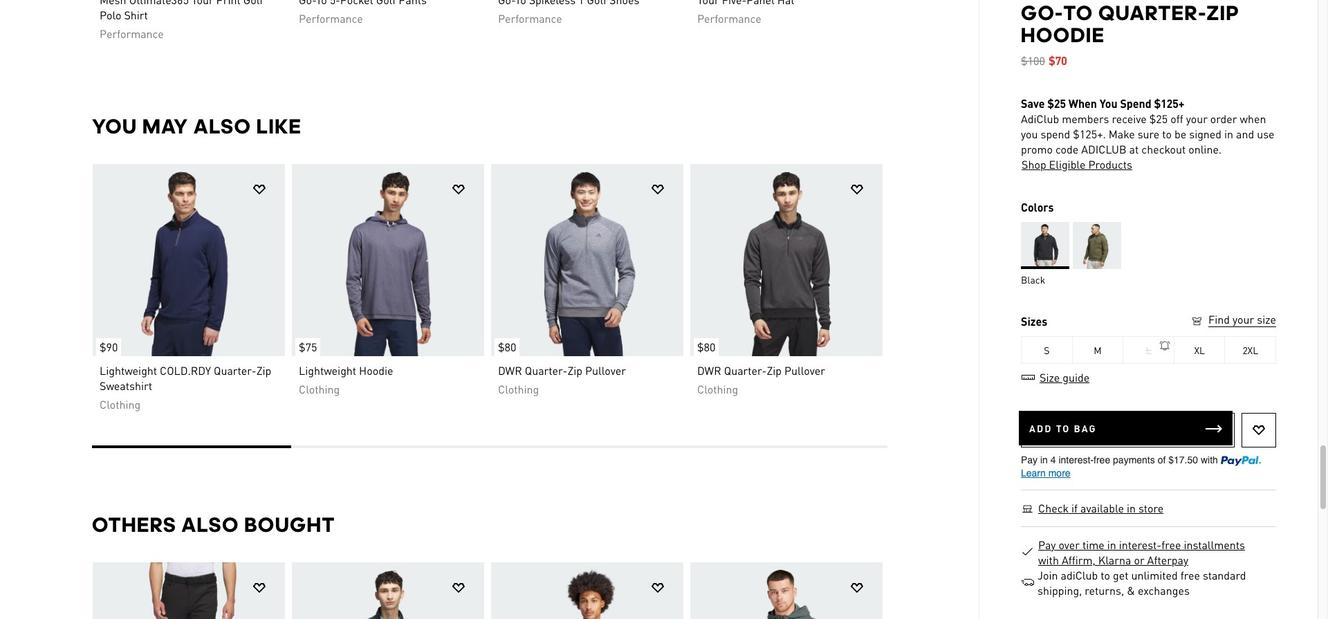 Task type: describe. For each thing, give the bounding box(es) containing it.
2 performance link from the left
[[498, 0, 683, 26]]

2 $80 link from the left
[[690, 164, 883, 356]]

shop eligible products link
[[1021, 157, 1133, 172]]

hoodie inside go-to quarter-zip hoodie $100 $70
[[1021, 23, 1105, 47]]

returns,
[[1085, 583, 1124, 598]]

$125+
[[1154, 96, 1185, 111]]

dwr quarter-zip pullover image for first $80 link from the left
[[491, 164, 683, 356]]

in for interest-
[[1108, 538, 1117, 552]]

go-to quarter-zip jacket image
[[292, 563, 484, 619]]

spend
[[1041, 127, 1071, 141]]

performance for 1st performance link from right
[[697, 11, 761, 26]]

afterpay
[[1148, 553, 1189, 567]]

2 dwr from the left
[[697, 363, 721, 378]]

interest-
[[1119, 538, 1162, 552]]

adiclub
[[1082, 142, 1127, 156]]

unlimited
[[1132, 568, 1178, 583]]

&
[[1127, 583, 1135, 598]]

go-to 5-pocket golf pants image
[[92, 563, 285, 619]]

sizes
[[1021, 314, 1048, 329]]

quarter- inside go-to quarter-zip hoodie $100 $70
[[1099, 1, 1207, 25]]

ultimate365
[[129, 0, 189, 7]]

eligible
[[1049, 157, 1086, 172]]

online.
[[1189, 142, 1222, 156]]

product color: olive strata image
[[1073, 222, 1121, 269]]

may
[[142, 114, 188, 138]]

your inside button
[[1233, 312, 1255, 327]]

promo
[[1021, 142, 1053, 156]]

2 pullover from the left
[[784, 363, 825, 378]]

0 horizontal spatial you
[[92, 114, 137, 138]]

s button
[[1022, 336, 1073, 364]]

s
[[1044, 344, 1050, 356]]

list containing $90
[[92, 163, 887, 423]]

be
[[1175, 127, 1187, 141]]

go-to quarter-zip hoodie $100 $70
[[1021, 1, 1240, 68]]

performance for 2nd performance link from right
[[498, 11, 562, 26]]

make
[[1109, 127, 1135, 141]]

2 $80 from the left
[[697, 340, 715, 354]]

pump workout hoodie image
[[690, 563, 883, 619]]

m button
[[1073, 336, 1124, 364]]

save $25 when you spend $125+ adiclub members receive $25 off your order when you spend $125+. make sure to be signed in and use promo code adiclub at checkout online. shop eligible products
[[1021, 96, 1275, 172]]

get
[[1113, 568, 1129, 583]]

you inside 'save $25 when you spend $125+ adiclub members receive $25 off your order when you spend $125+. make sure to be signed in and use promo code adiclub at checkout online. shop eligible products'
[[1100, 96, 1118, 111]]

shirt
[[124, 8, 148, 22]]

you
[[1021, 127, 1038, 141]]

performance for 1st performance link
[[299, 11, 363, 26]]

add
[[1030, 422, 1053, 435]]

add to bag button
[[1019, 411, 1233, 446]]

at
[[1130, 142, 1139, 156]]

1 horizontal spatial $25
[[1150, 111, 1168, 126]]

print
[[216, 0, 240, 7]]

dwr quarter-zip pullover image for second $80 link from the left
[[690, 164, 883, 356]]

xl button
[[1175, 336, 1226, 364]]

m
[[1094, 344, 1102, 356]]

free for unlimited
[[1181, 568, 1200, 583]]

products
[[1089, 157, 1133, 172]]

$75 link
[[292, 164, 484, 356]]

$90 link
[[92, 164, 285, 356]]

off
[[1171, 111, 1184, 126]]

use
[[1257, 127, 1275, 141]]

add to bag
[[1030, 422, 1097, 435]]

$100
[[1021, 53, 1045, 68]]

save
[[1021, 96, 1045, 111]]

exchanges
[[1138, 583, 1190, 598]]

guide
[[1063, 370, 1090, 385]]

1 vertical spatial also
[[181, 513, 239, 537]]

others
[[92, 513, 176, 537]]

performance inside 'mesh ultimate365 tour print golf polo shirt performance'
[[99, 26, 163, 41]]

arrow right long button
[[853, 241, 887, 276]]

time
[[1083, 538, 1105, 552]]

affirm,
[[1062, 553, 1096, 567]]

2 dwr quarter-zip pullover clothing from the left
[[697, 363, 825, 396]]

lightweight for $90
[[99, 363, 157, 378]]

list containing mesh ultimate365 tour print golf polo shirt
[[92, 0, 887, 53]]

lightweight for $75
[[299, 363, 356, 378]]

size guide link
[[1021, 370, 1091, 385]]

signed
[[1189, 127, 1222, 141]]

sure
[[1138, 127, 1160, 141]]

1 pullover from the left
[[585, 363, 626, 378]]

xl
[[1194, 344, 1205, 356]]

pay over time in interest-free installments with affirm, klarna or afterpay
[[1039, 538, 1245, 567]]

and
[[1236, 127, 1255, 141]]

adiclub
[[1061, 568, 1098, 583]]

your inside 'save $25 when you spend $125+ adiclub members receive $25 off your order when you spend $125+. make sure to be signed in and use promo code adiclub at checkout online. shop eligible products'
[[1186, 111, 1208, 126]]

like
[[256, 114, 301, 138]]

quarter- inside lightweight cold.rdy quarter-zip sweatshirt clothing
[[213, 363, 256, 378]]



Task type: locate. For each thing, give the bounding box(es) containing it.
lightweight cold.rdy quarter-zip sweatshirt clothing
[[99, 363, 271, 412]]

bag
[[1074, 422, 1097, 435]]

available
[[1081, 501, 1124, 515]]

1 horizontal spatial lightweight
[[299, 363, 356, 378]]

also
[[193, 114, 251, 138], [181, 513, 239, 537]]

$25 up 'sure'
[[1150, 111, 1168, 126]]

1 vertical spatial to
[[1101, 568, 1110, 583]]

free
[[1162, 538, 1181, 552], [1181, 568, 1200, 583]]

0 horizontal spatial $25
[[1048, 96, 1066, 111]]

members
[[1062, 111, 1109, 126]]

2 dwr quarter-zip pullover image from the left
[[690, 164, 883, 356]]

free inside join adiclub to get unlimited free standard shipping, returns, & exchanges
[[1181, 568, 1200, 583]]

0 vertical spatial you
[[1100, 96, 1118, 111]]

bought
[[244, 513, 335, 537]]

in inside 'save $25 when you spend $125+ adiclub members receive $25 off your order when you spend $125+. make sure to be signed in and use promo code adiclub at checkout online. shop eligible products'
[[1225, 127, 1234, 141]]

$80
[[498, 340, 516, 354], [697, 340, 715, 354]]

performance link
[[299, 0, 484, 26], [498, 0, 683, 26], [697, 0, 883, 26]]

or
[[1134, 553, 1145, 567]]

1 horizontal spatial dwr quarter-zip pullover image
[[690, 164, 883, 356]]

tour
[[191, 0, 213, 7]]

1 vertical spatial list
[[92, 163, 887, 423]]

check if available in store
[[1039, 501, 1164, 515]]

check
[[1039, 501, 1069, 515]]

lightweight down $75
[[299, 363, 356, 378]]

0 vertical spatial in
[[1225, 127, 1234, 141]]

2xl button
[[1226, 336, 1277, 364]]

to inside 'save $25 when you spend $125+ adiclub members receive $25 off your order when you spend $125+. make sure to be signed in and use promo code adiclub at checkout online. shop eligible products'
[[1163, 127, 1172, 141]]

2 horizontal spatial performance link
[[697, 0, 883, 26]]

0 horizontal spatial $80 link
[[491, 164, 683, 356]]

colors
[[1021, 200, 1054, 214]]

when
[[1240, 111, 1267, 126]]

size
[[1257, 312, 1277, 327]]

zip inside lightweight cold.rdy quarter-zip sweatshirt clothing
[[256, 363, 271, 378]]

to for go-
[[1064, 1, 1094, 25]]

1 horizontal spatial hoodie
[[1021, 23, 1105, 47]]

you
[[1100, 96, 1118, 111], [92, 114, 137, 138]]

pay
[[1039, 538, 1056, 552]]

zip
[[1207, 1, 1240, 25], [256, 363, 271, 378], [567, 363, 582, 378], [767, 363, 782, 378]]

1 horizontal spatial dwr
[[697, 363, 721, 378]]

your left size at the right of page
[[1233, 312, 1255, 327]]

installments
[[1184, 538, 1245, 552]]

2 lightweight from the left
[[299, 363, 356, 378]]

free for interest-
[[1162, 538, 1181, 552]]

mesh ultimate365 tour print golf polo shirt performance
[[99, 0, 263, 41]]

order
[[1211, 111, 1237, 126]]

clothing inside lightweight cold.rdy quarter-zip sweatshirt clothing
[[99, 397, 140, 412]]

klarna
[[1099, 553, 1132, 567]]

to inside go-to quarter-zip hoodie $100 $70
[[1064, 1, 1094, 25]]

$25
[[1048, 96, 1066, 111], [1150, 111, 1168, 126]]

scrollbar
[[92, 446, 887, 451]]

free inside pay over time in interest-free installments with affirm, klarna or afterpay
[[1162, 538, 1181, 552]]

1 horizontal spatial in
[[1127, 501, 1136, 515]]

0 vertical spatial to
[[1163, 127, 1172, 141]]

to up $70
[[1064, 1, 1094, 25]]

2xl
[[1243, 344, 1259, 356]]

you up "receive"
[[1100, 96, 1118, 111]]

0 horizontal spatial $80
[[498, 340, 516, 354]]

find your size button
[[1191, 312, 1277, 329]]

over
[[1059, 538, 1080, 552]]

1 horizontal spatial to
[[1163, 127, 1172, 141]]

to inside join adiclub to get unlimited free standard shipping, returns, & exchanges
[[1101, 568, 1110, 583]]

0 horizontal spatial dwr
[[498, 363, 522, 378]]

1 performance link from the left
[[299, 0, 484, 26]]

0 vertical spatial your
[[1186, 111, 1208, 126]]

shipping,
[[1038, 583, 1082, 598]]

join adiclub to get unlimited free standard shipping, returns, & exchanges
[[1038, 568, 1246, 598]]

receive
[[1112, 111, 1147, 126]]

your up signed
[[1186, 111, 1208, 126]]

to left bag
[[1056, 422, 1071, 435]]

2 vertical spatial in
[[1108, 538, 1117, 552]]

0 horizontal spatial your
[[1186, 111, 1208, 126]]

in inside pay over time in interest-free installments with affirm, klarna or afterpay
[[1108, 538, 1117, 552]]

1 dwr from the left
[[498, 363, 522, 378]]

lightweight hoodie clothing
[[299, 363, 393, 396]]

standard
[[1203, 568, 1246, 583]]

black
[[1021, 273, 1046, 286]]

list
[[92, 0, 887, 53], [92, 163, 887, 423], [92, 562, 887, 619]]

0 vertical spatial to
[[1064, 1, 1094, 25]]

go-
[[1021, 1, 1064, 25]]

you left may
[[92, 114, 137, 138]]

in
[[1225, 127, 1234, 141], [1127, 501, 1136, 515], [1108, 538, 1117, 552]]

dwr quarter-zip pullover image
[[491, 164, 683, 356], [690, 164, 883, 356]]

cold.rdy
[[160, 363, 211, 378]]

0 horizontal spatial hoodie
[[359, 363, 393, 378]]

1 dwr quarter-zip pullover image from the left
[[491, 164, 683, 356]]

join
[[1038, 568, 1058, 583]]

3 list from the top
[[92, 562, 887, 619]]

l button
[[1124, 336, 1175, 364]]

1 $80 link from the left
[[491, 164, 683, 356]]

1 horizontal spatial you
[[1100, 96, 1118, 111]]

with
[[1039, 553, 1059, 567]]

checkout
[[1142, 142, 1186, 156]]

others also bought
[[92, 513, 335, 537]]

arrow right long image
[[862, 250, 878, 267]]

1 vertical spatial you
[[92, 114, 137, 138]]

$80 link
[[491, 164, 683, 356], [690, 164, 883, 356]]

find your size image
[[1191, 315, 1204, 328]]

3 performance link from the left
[[697, 0, 883, 26]]

1 horizontal spatial $80 link
[[690, 164, 883, 356]]

to
[[1064, 1, 1094, 25], [1056, 422, 1071, 435]]

$75
[[299, 340, 317, 354]]

size
[[1040, 370, 1060, 385]]

sweatshirt
[[99, 378, 152, 393]]

zip inside go-to quarter-zip hoodie $100 $70
[[1207, 1, 1240, 25]]

free down the afterpay
[[1181, 568, 1200, 583]]

performance
[[299, 11, 363, 26], [498, 11, 562, 26], [697, 11, 761, 26], [99, 26, 163, 41]]

if
[[1072, 501, 1078, 515]]

mesh
[[99, 0, 126, 7]]

0 vertical spatial hoodie
[[1021, 23, 1105, 47]]

2 horizontal spatial in
[[1225, 127, 1234, 141]]

1 horizontal spatial pullover
[[784, 363, 825, 378]]

$25 up adiclub
[[1048, 96, 1066, 111]]

2 vertical spatial list
[[92, 562, 887, 619]]

clothing inside lightweight hoodie clothing
[[299, 382, 340, 396]]

you may also like
[[92, 114, 301, 138]]

to left the be
[[1163, 127, 1172, 141]]

find your size
[[1209, 312, 1277, 327]]

lightweight cold.rdy quarter-zip sweatshirt image
[[92, 164, 285, 356]]

1 list from the top
[[92, 0, 887, 53]]

1 horizontal spatial your
[[1233, 312, 1255, 327]]

0 horizontal spatial dwr quarter-zip pullover image
[[491, 164, 683, 356]]

find
[[1209, 312, 1230, 327]]

shop
[[1022, 157, 1047, 172]]

to for add
[[1056, 422, 1071, 435]]

0 vertical spatial $25
[[1048, 96, 1066, 111]]

in left the store
[[1127, 501, 1136, 515]]

product color: black image
[[1021, 222, 1070, 269]]

check if available in store button
[[1038, 501, 1165, 516]]

1 vertical spatial your
[[1233, 312, 1255, 327]]

in for store
[[1127, 501, 1136, 515]]

pay over time in interest-free installments with affirm, klarna or afterpay link
[[1038, 538, 1268, 568]]

1 horizontal spatial $80
[[697, 340, 715, 354]]

lightweight inside lightweight cold.rdy quarter-zip sweatshirt clothing
[[99, 363, 157, 378]]

1 $80 from the left
[[498, 340, 516, 354]]

lightweight up the sweatshirt
[[99, 363, 157, 378]]

1 vertical spatial in
[[1127, 501, 1136, 515]]

0 horizontal spatial to
[[1101, 568, 1110, 583]]

trefoil essentials crewneck image
[[491, 563, 683, 619]]

1 horizontal spatial performance link
[[498, 0, 683, 26]]

polo
[[99, 8, 121, 22]]

to
[[1163, 127, 1172, 141], [1101, 568, 1110, 583]]

1 horizontal spatial dwr quarter-zip pullover clothing
[[697, 363, 825, 396]]

clothing
[[299, 382, 340, 396], [498, 382, 539, 396], [697, 382, 738, 396], [99, 397, 140, 412]]

store
[[1139, 501, 1164, 515]]

size guide
[[1040, 370, 1090, 385]]

0 horizontal spatial pullover
[[585, 363, 626, 378]]

in up klarna
[[1108, 538, 1117, 552]]

spend
[[1120, 96, 1152, 111]]

adiclub
[[1021, 111, 1059, 126]]

0 vertical spatial free
[[1162, 538, 1181, 552]]

0 horizontal spatial lightweight
[[99, 363, 157, 378]]

0 horizontal spatial dwr quarter-zip pullover clothing
[[498, 363, 626, 396]]

in inside button
[[1127, 501, 1136, 515]]

free up the afterpay
[[1162, 538, 1181, 552]]

2 list from the top
[[92, 163, 887, 423]]

1 vertical spatial $25
[[1150, 111, 1168, 126]]

dwr
[[498, 363, 522, 378], [697, 363, 721, 378]]

code
[[1056, 142, 1079, 156]]

1 lightweight from the left
[[99, 363, 157, 378]]

1 dwr quarter-zip pullover clothing from the left
[[498, 363, 626, 396]]

$125+.
[[1073, 127, 1106, 141]]

0 vertical spatial also
[[193, 114, 251, 138]]

0 horizontal spatial performance link
[[299, 0, 484, 26]]

1 vertical spatial free
[[1181, 568, 1200, 583]]

$70
[[1049, 53, 1067, 68]]

0 horizontal spatial in
[[1108, 538, 1117, 552]]

1 vertical spatial to
[[1056, 422, 1071, 435]]

0 vertical spatial list
[[92, 0, 887, 53]]

golf
[[243, 0, 263, 7]]

hoodie inside lightweight hoodie clothing
[[359, 363, 393, 378]]

in down order
[[1225, 127, 1234, 141]]

lightweight inside lightweight hoodie clothing
[[299, 363, 356, 378]]

lightweight hoodie image
[[292, 164, 484, 356]]

to inside button
[[1056, 422, 1071, 435]]

quarter-
[[1099, 1, 1207, 25], [213, 363, 256, 378], [525, 363, 567, 378], [724, 363, 767, 378]]

when
[[1069, 96, 1097, 111]]

1 vertical spatial hoodie
[[359, 363, 393, 378]]

to up returns,
[[1101, 568, 1110, 583]]



Task type: vqa. For each thing, say whether or not it's contained in the screenshot.
code: to the middle
no



